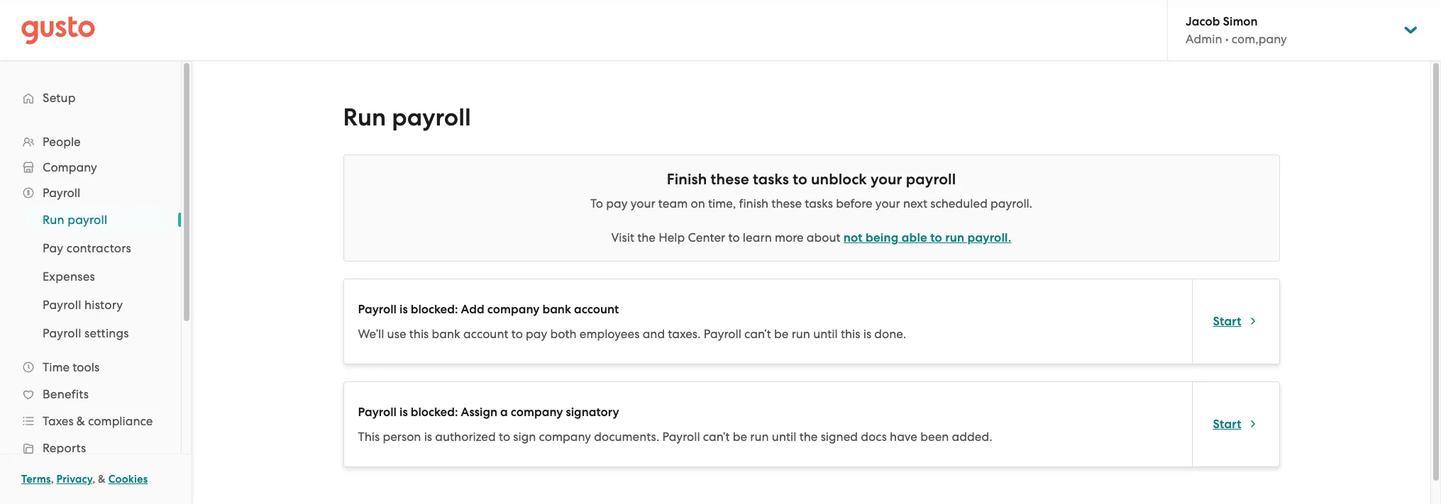 Task type: locate. For each thing, give the bounding box(es) containing it.
until left done.
[[813, 327, 838, 341]]

tasks
[[753, 170, 789, 189], [805, 197, 833, 211]]

to left learn
[[728, 231, 740, 245]]

&
[[77, 414, 85, 429], [98, 473, 106, 486]]

1 horizontal spatial tasks
[[805, 197, 833, 211]]

0 horizontal spatial &
[[77, 414, 85, 429]]

2 vertical spatial payroll
[[68, 213, 107, 227]]

1 vertical spatial run payroll
[[43, 213, 107, 227]]

setup
[[43, 91, 76, 105]]

bank up both on the left of the page
[[542, 302, 571, 317]]

and
[[643, 327, 665, 341]]

the
[[637, 231, 656, 245], [800, 430, 818, 444]]

1 horizontal spatial run
[[792, 327, 810, 341]]

1 horizontal spatial account
[[574, 302, 619, 317]]

payroll up time at the bottom
[[43, 326, 81, 341]]

reports
[[43, 441, 86, 456]]

is left done.
[[863, 327, 872, 341]]

these right finish at the right top of page
[[772, 197, 802, 211]]

, down reports link
[[92, 473, 95, 486]]

pay
[[606, 197, 628, 211], [526, 327, 547, 341]]

1 vertical spatial the
[[800, 430, 818, 444]]

1 vertical spatial &
[[98, 473, 106, 486]]

not
[[844, 231, 863, 246]]

2 start from the top
[[1213, 417, 1242, 432]]

& left cookies at the left bottom of page
[[98, 473, 106, 486]]

company right add on the left bottom of page
[[487, 302, 540, 317]]

0 horizontal spatial tasks
[[753, 170, 789, 189]]

terms
[[21, 473, 51, 486]]

payroll up this
[[358, 405, 397, 420]]

1 horizontal spatial &
[[98, 473, 106, 486]]

taxes & compliance
[[43, 414, 153, 429]]

0 horizontal spatial the
[[637, 231, 656, 245]]

until
[[813, 327, 838, 341], [772, 430, 797, 444]]

to left sign on the bottom left
[[499, 430, 510, 444]]

run
[[945, 231, 965, 246], [792, 327, 810, 341], [750, 430, 769, 444]]

, left privacy
[[51, 473, 54, 486]]

contractors
[[67, 241, 131, 255]]

0 vertical spatial start link
[[1213, 313, 1259, 330]]

0 vertical spatial run
[[343, 103, 386, 132]]

bank
[[542, 302, 571, 317], [432, 327, 460, 341]]

1 horizontal spatial these
[[772, 197, 802, 211]]

0 vertical spatial be
[[774, 327, 789, 341]]

2 horizontal spatial payroll
[[906, 170, 956, 189]]

to
[[590, 197, 603, 211]]

1 horizontal spatial can't
[[745, 327, 771, 341]]

assign
[[461, 405, 498, 420]]

start for account
[[1213, 314, 1242, 329]]

start link
[[1213, 313, 1259, 330], [1213, 416, 1259, 433]]

cookies
[[108, 473, 148, 486]]

•
[[1225, 32, 1229, 46]]

0 vertical spatial bank
[[542, 302, 571, 317]]

run payroll inside the gusto navigation element
[[43, 213, 107, 227]]

to inside visit the help center to learn more about not being able to run payroll.
[[728, 231, 740, 245]]

list
[[0, 129, 181, 505], [0, 206, 181, 348]]

company
[[487, 302, 540, 317], [511, 405, 563, 420], [539, 430, 591, 444]]

0 horizontal spatial run
[[43, 213, 64, 227]]

0 vertical spatial start
[[1213, 314, 1242, 329]]

payroll. right scheduled
[[991, 197, 1033, 211]]

this left done.
[[841, 327, 861, 341]]

time tools
[[43, 361, 99, 375]]

1 vertical spatial run
[[792, 327, 810, 341]]

blocked: up authorized
[[411, 405, 458, 420]]

0 horizontal spatial these
[[711, 170, 749, 189]]

docs
[[861, 430, 887, 444]]

1 horizontal spatial run payroll
[[343, 103, 471, 132]]

blocked: for assign
[[411, 405, 458, 420]]

0 horizontal spatial this
[[409, 327, 429, 341]]

start
[[1213, 314, 1242, 329], [1213, 417, 1242, 432]]

0 vertical spatial account
[[574, 302, 619, 317]]

benefits
[[43, 387, 89, 402]]

this
[[409, 327, 429, 341], [841, 327, 861, 341]]

,
[[51, 473, 54, 486], [92, 473, 95, 486]]

payroll down expenses on the bottom left
[[43, 298, 81, 312]]

this
[[358, 430, 380, 444]]

0 vertical spatial payroll.
[[991, 197, 1033, 211]]

this right use
[[409, 327, 429, 341]]

2 vertical spatial run
[[750, 430, 769, 444]]

unblock
[[811, 170, 867, 189]]

payroll for payroll history
[[43, 298, 81, 312]]

jacob simon admin • com,pany
[[1186, 14, 1287, 46]]

0 horizontal spatial ,
[[51, 473, 54, 486]]

1 vertical spatial blocked:
[[411, 405, 458, 420]]

taxes.
[[668, 327, 701, 341]]

0 vertical spatial run payroll
[[343, 103, 471, 132]]

0 horizontal spatial pay
[[526, 327, 547, 341]]

until left signed
[[772, 430, 797, 444]]

payroll for payroll is blocked: add company bank account
[[358, 302, 397, 317]]

1 horizontal spatial ,
[[92, 473, 95, 486]]

0 horizontal spatial payroll
[[68, 213, 107, 227]]

0 vertical spatial blocked:
[[411, 302, 458, 317]]

the left signed
[[800, 430, 818, 444]]

2 blocked: from the top
[[411, 405, 458, 420]]

0 horizontal spatial account
[[463, 327, 508, 341]]

company button
[[14, 155, 167, 180]]

blocked:
[[411, 302, 458, 317], [411, 405, 458, 420]]

account down payroll is blocked: add company bank account on the bottom of page
[[463, 327, 508, 341]]

0 horizontal spatial be
[[733, 430, 747, 444]]

blocked: left add on the left bottom of page
[[411, 302, 458, 317]]

time
[[43, 361, 70, 375]]

to right able
[[931, 231, 942, 246]]

have
[[890, 430, 918, 444]]

1 vertical spatial tasks
[[805, 197, 833, 211]]

0 horizontal spatial run payroll
[[43, 213, 107, 227]]

privacy link
[[56, 473, 92, 486]]

payroll
[[43, 186, 80, 200], [43, 298, 81, 312], [358, 302, 397, 317], [43, 326, 81, 341], [704, 327, 742, 341], [358, 405, 397, 420], [662, 430, 700, 444]]

1 vertical spatial bank
[[432, 327, 460, 341]]

your left team
[[631, 197, 655, 211]]

0 vertical spatial the
[[637, 231, 656, 245]]

1 start from the top
[[1213, 314, 1242, 329]]

to up to pay your team on time, finish these tasks before your next scheduled payroll.
[[793, 170, 807, 189]]

1 vertical spatial start link
[[1213, 416, 1259, 433]]

visit
[[611, 231, 634, 245]]

the right visit
[[637, 231, 656, 245]]

2 start link from the top
[[1213, 416, 1259, 433]]

1 horizontal spatial payroll
[[392, 103, 471, 132]]

payroll button
[[14, 180, 167, 206]]

next
[[903, 197, 928, 211]]

1 horizontal spatial bank
[[542, 302, 571, 317]]

pay left both on the left of the page
[[526, 327, 547, 341]]

0 vertical spatial company
[[487, 302, 540, 317]]

1 start link from the top
[[1213, 313, 1259, 330]]

0 vertical spatial can't
[[745, 327, 771, 341]]

1 vertical spatial these
[[772, 197, 802, 211]]

start link for payroll is blocked: assign a company signatory
[[1213, 416, 1259, 433]]

payroll
[[392, 103, 471, 132], [906, 170, 956, 189], [68, 213, 107, 227]]

terms , privacy , & cookies
[[21, 473, 148, 486]]

1 vertical spatial account
[[463, 327, 508, 341]]

can't
[[745, 327, 771, 341], [703, 430, 730, 444]]

& inside taxes & compliance dropdown button
[[77, 414, 85, 429]]

these
[[711, 170, 749, 189], [772, 197, 802, 211]]

your left next
[[876, 197, 900, 211]]

run inside run payroll link
[[43, 213, 64, 227]]

to
[[793, 170, 807, 189], [728, 231, 740, 245], [931, 231, 942, 246], [511, 327, 523, 341], [499, 430, 510, 444]]

payroll. down scheduled
[[968, 231, 1012, 246]]

payroll up we'll
[[358, 302, 397, 317]]

payroll inside dropdown button
[[43, 186, 80, 200]]

is
[[400, 302, 408, 317], [863, 327, 872, 341], [400, 405, 408, 420], [424, 430, 432, 444]]

is right person
[[424, 430, 432, 444]]

1 vertical spatial payroll.
[[968, 231, 1012, 246]]

these up time,
[[711, 170, 749, 189]]

company down signatory
[[539, 430, 591, 444]]

account up employees on the bottom left
[[574, 302, 619, 317]]

expenses link
[[26, 264, 167, 290]]

1 this from the left
[[409, 327, 429, 341]]

payroll right taxes.
[[704, 327, 742, 341]]

1 vertical spatial can't
[[703, 430, 730, 444]]

0 vertical spatial &
[[77, 414, 85, 429]]

tasks up finish at the right top of page
[[753, 170, 789, 189]]

2 list from the top
[[0, 206, 181, 348]]

list containing people
[[0, 129, 181, 505]]

your up before
[[871, 170, 902, 189]]

pay right the to at top
[[606, 197, 628, 211]]

1 horizontal spatial this
[[841, 327, 861, 341]]

1 vertical spatial be
[[733, 430, 747, 444]]

0 vertical spatial run
[[945, 231, 965, 246]]

payroll. for run
[[968, 231, 1012, 246]]

we'll
[[358, 327, 384, 341]]

benefits link
[[14, 382, 167, 407]]

company up sign on the bottom left
[[511, 405, 563, 420]]

finish
[[667, 170, 707, 189]]

payroll.
[[991, 197, 1033, 211], [968, 231, 1012, 246]]

gusto navigation element
[[0, 61, 181, 505]]

0 vertical spatial until
[[813, 327, 838, 341]]

time,
[[708, 197, 736, 211]]

payroll for payroll settings
[[43, 326, 81, 341]]

bank down payroll is blocked: add company bank account on the bottom of page
[[432, 327, 460, 341]]

& right taxes
[[77, 414, 85, 429]]

1 vertical spatial start
[[1213, 417, 1242, 432]]

1 horizontal spatial be
[[774, 327, 789, 341]]

1 list from the top
[[0, 129, 181, 505]]

1 vertical spatial company
[[511, 405, 563, 420]]

2 horizontal spatial run
[[945, 231, 965, 246]]

1 vertical spatial until
[[772, 430, 797, 444]]

tasks down the finish these tasks to unblock your payroll
[[805, 197, 833, 211]]

1 horizontal spatial pay
[[606, 197, 628, 211]]

payroll down company
[[43, 186, 80, 200]]

1 blocked: from the top
[[411, 302, 458, 317]]

settings
[[84, 326, 129, 341]]

we'll use this bank account to pay both employees and taxes. payroll can't be run until this is done.
[[358, 327, 906, 341]]

1 vertical spatial run
[[43, 213, 64, 227]]



Task type: vqa. For each thing, say whether or not it's contained in the screenshot.
'Reports' link
yes



Task type: describe. For each thing, give the bounding box(es) containing it.
before
[[836, 197, 873, 211]]

sign
[[513, 430, 536, 444]]

1 vertical spatial payroll
[[906, 170, 956, 189]]

0 vertical spatial pay
[[606, 197, 628, 211]]

0 horizontal spatial can't
[[703, 430, 730, 444]]

to down payroll is blocked: add company bank account on the bottom of page
[[511, 327, 523, 341]]

setup link
[[14, 85, 167, 111]]

documents.
[[594, 430, 659, 444]]

taxes & compliance button
[[14, 409, 167, 434]]

1 horizontal spatial the
[[800, 430, 818, 444]]

payroll is blocked: add company bank account
[[358, 302, 619, 317]]

home image
[[21, 16, 95, 44]]

pay contractors
[[43, 241, 131, 255]]

more
[[775, 231, 804, 245]]

compliance
[[88, 414, 153, 429]]

the inside visit the help center to learn more about not being able to run payroll.
[[637, 231, 656, 245]]

employees
[[580, 327, 640, 341]]

payroll for payroll
[[43, 186, 80, 200]]

payroll history
[[43, 298, 123, 312]]

help
[[659, 231, 685, 245]]

people button
[[14, 129, 167, 155]]

payroll settings link
[[26, 321, 167, 346]]

use
[[387, 327, 406, 341]]

terms link
[[21, 473, 51, 486]]

reports link
[[14, 436, 167, 461]]

done.
[[875, 327, 906, 341]]

0 vertical spatial tasks
[[753, 170, 789, 189]]

person
[[383, 430, 421, 444]]

2 vertical spatial company
[[539, 430, 591, 444]]

2 this from the left
[[841, 327, 861, 341]]

run payroll link
[[26, 207, 167, 233]]

simon
[[1223, 14, 1258, 29]]

privacy
[[56, 473, 92, 486]]

being
[[866, 231, 899, 246]]

time tools button
[[14, 355, 167, 380]]

payroll right documents.
[[662, 430, 700, 444]]

1 horizontal spatial run
[[343, 103, 386, 132]]

payroll inside the gusto navigation element
[[68, 213, 107, 227]]

admin
[[1186, 32, 1222, 46]]

0 vertical spatial payroll
[[392, 103, 471, 132]]

finish
[[739, 197, 769, 211]]

about
[[807, 231, 841, 245]]

0 horizontal spatial bank
[[432, 327, 460, 341]]

visit the help center to learn more about not being able to run payroll.
[[611, 231, 1012, 246]]

been
[[921, 430, 949, 444]]

start for signatory
[[1213, 417, 1242, 432]]

2 , from the left
[[92, 473, 95, 486]]

add
[[461, 302, 485, 317]]

signatory
[[566, 405, 619, 420]]

payroll is blocked: assign a company signatory
[[358, 405, 619, 420]]

blocked: for add
[[411, 302, 458, 317]]

is up use
[[400, 302, 408, 317]]

com,pany
[[1232, 32, 1287, 46]]

able
[[902, 231, 928, 246]]

tools
[[73, 361, 99, 375]]

learn
[[743, 231, 772, 245]]

team
[[658, 197, 688, 211]]

both
[[550, 327, 577, 341]]

authorized
[[435, 430, 496, 444]]

history
[[84, 298, 123, 312]]

payroll for payroll is blocked: assign a company signatory
[[358, 405, 397, 420]]

taxes
[[43, 414, 74, 429]]

payroll settings
[[43, 326, 129, 341]]

list containing run payroll
[[0, 206, 181, 348]]

payroll. for scheduled
[[991, 197, 1033, 211]]

pay
[[43, 241, 63, 255]]

expenses
[[43, 270, 95, 284]]

1 vertical spatial pay
[[526, 327, 547, 341]]

company
[[43, 160, 97, 175]]

a
[[500, 405, 508, 420]]

is up person
[[400, 405, 408, 420]]

0 vertical spatial these
[[711, 170, 749, 189]]

start link for payroll is blocked: add company bank account
[[1213, 313, 1259, 330]]

jacob
[[1186, 14, 1220, 29]]

added.
[[952, 430, 992, 444]]

to pay your team on time, finish these tasks before your next scheduled payroll.
[[590, 197, 1033, 211]]

people
[[43, 135, 81, 149]]

pay contractors link
[[26, 236, 167, 261]]

signed
[[821, 430, 858, 444]]

1 , from the left
[[51, 473, 54, 486]]

scheduled
[[931, 197, 988, 211]]

finish these tasks to unblock your payroll
[[667, 170, 956, 189]]

cookies button
[[108, 471, 148, 488]]

on
[[691, 197, 705, 211]]

0 horizontal spatial until
[[772, 430, 797, 444]]

not being able to run payroll. link
[[844, 231, 1012, 246]]

payroll history link
[[26, 292, 167, 318]]

1 horizontal spatial until
[[813, 327, 838, 341]]

this person is authorized to sign company documents. payroll can't be run until the signed docs have been added.
[[358, 430, 992, 444]]

center
[[688, 231, 726, 245]]

0 horizontal spatial run
[[750, 430, 769, 444]]



